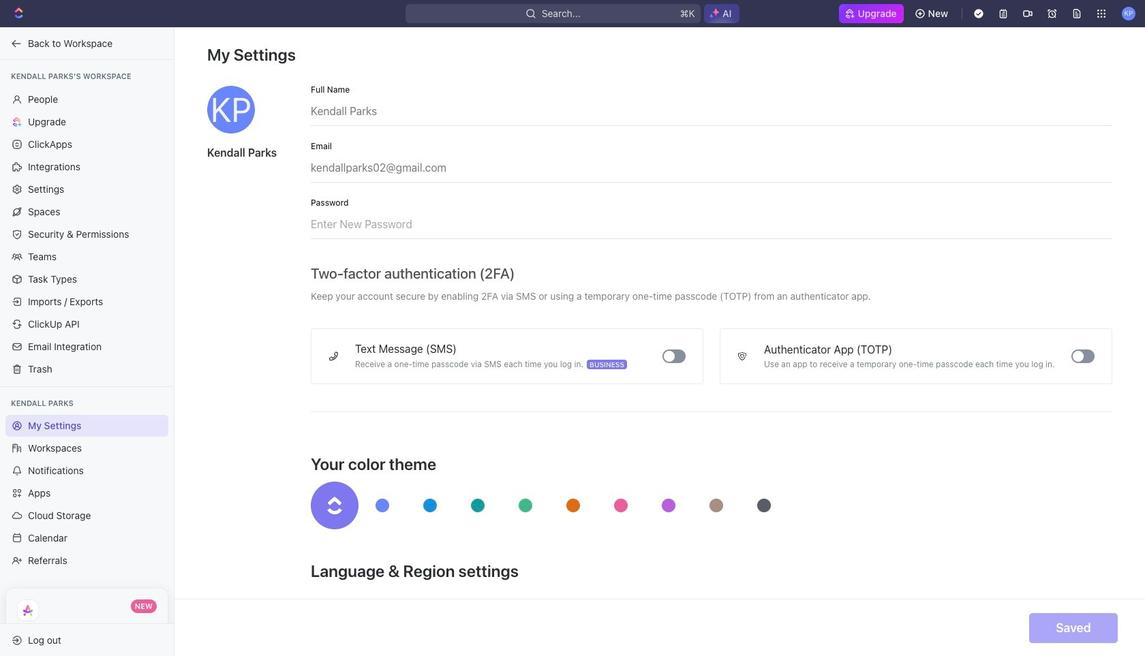 Task type: locate. For each thing, give the bounding box(es) containing it.
Enter Email text field
[[311, 151, 1113, 182]]

Enter Username text field
[[311, 94, 1113, 125]]

Enter New Password field
[[311, 207, 1113, 239]]



Task type: vqa. For each thing, say whether or not it's contained in the screenshot.
tab list
no



Task type: describe. For each thing, give the bounding box(es) containing it.
available on business plans or higher element
[[587, 360, 627, 370]]



